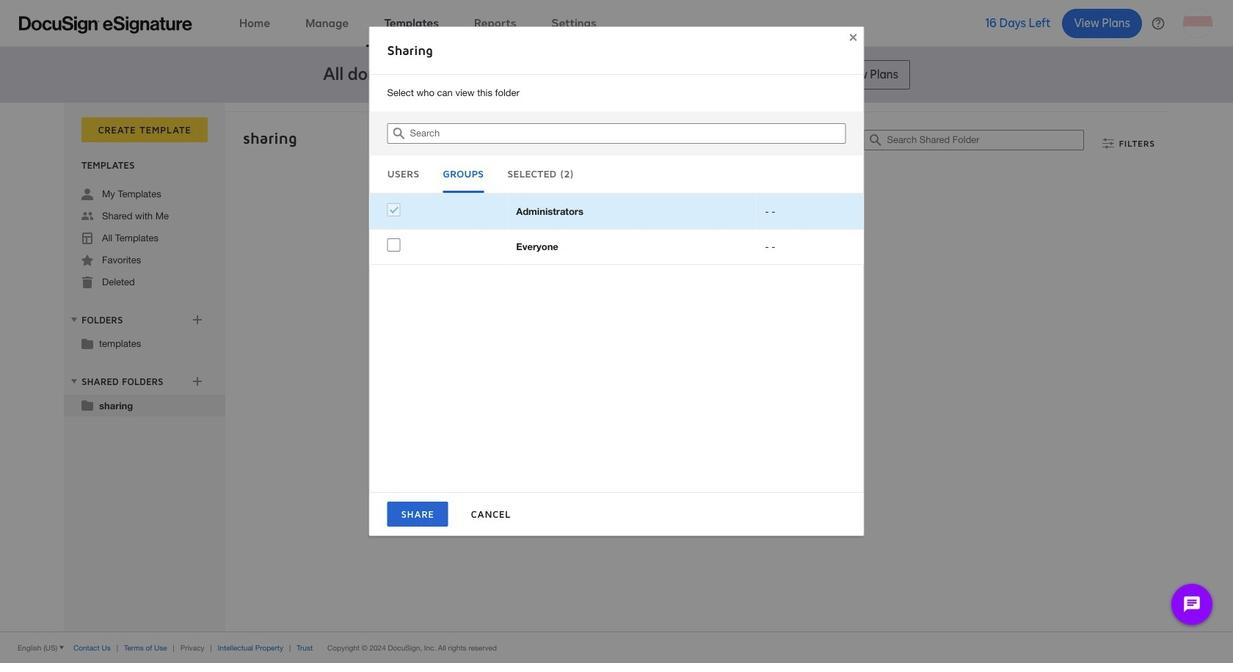 Task type: describe. For each thing, give the bounding box(es) containing it.
view shared folders image
[[68, 376, 80, 388]]

user image
[[81, 189, 93, 200]]

trash image
[[81, 277, 93, 289]]

view folders image
[[68, 314, 80, 326]]

templates image
[[81, 233, 93, 244]]

star filled image
[[81, 255, 93, 266]]

more info region
[[0, 632, 1233, 664]]

1 folder image from the top
[[81, 338, 93, 349]]

docusign esignature image
[[19, 16, 192, 33]]



Task type: vqa. For each thing, say whether or not it's contained in the screenshot.
SECONDARY navigation
no



Task type: locate. For each thing, give the bounding box(es) containing it.
Search text field
[[410, 124, 845, 143]]

2 folder image from the top
[[81, 399, 93, 411]]

1 vertical spatial folder image
[[81, 399, 93, 411]]

tab list
[[387, 164, 846, 193]]

folder image
[[81, 338, 93, 349], [81, 399, 93, 411]]

0 vertical spatial folder image
[[81, 338, 93, 349]]

shared image
[[81, 211, 93, 222]]

Search Shared Folder text field
[[887, 131, 1084, 150]]



